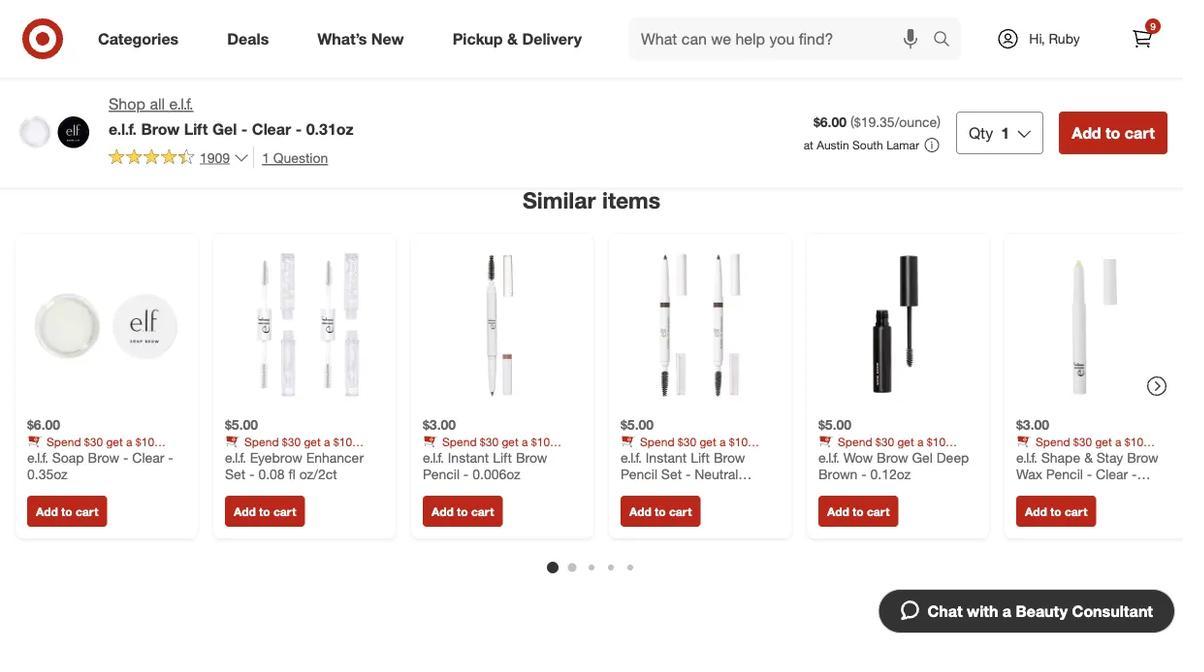 Task type: describe. For each thing, give the bounding box(es) containing it.
pencil inside 'e.l.f. shape & stay brow wax pencil - clear - 0.04oz'
[[1047, 466, 1084, 483]]

what's
[[318, 29, 367, 48]]

e.l.f. for e.l.f. instant lift brow pencil set - neutral brown - 2pc - 0.006oz
[[621, 449, 642, 466]]

with
[[968, 602, 999, 621]]

lift inside shop all e.l.f. e.l.f. brow lift gel - clear - 0.31oz
[[184, 119, 208, 138]]

gel inside e.l.f. wow brow gel deep brown - 0.12oz
[[913, 449, 933, 466]]

items
[[603, 187, 661, 214]]

e.l.f. instant lift brow pencil set - neutral brown - 2pc - 0.006oz image
[[621, 245, 780, 405]]

$19.35
[[855, 114, 895, 131]]

to for e.l.f. eyebrow enhancer set - 0.08 fl oz/2ct
[[259, 504, 270, 519]]

e.l.f. for e.l.f. soap brow - clear - 0.35oz
[[27, 449, 48, 466]]

e.l.f. shape & stay brow wax pencil - clear - 0.04oz
[[1017, 449, 1159, 500]]

0.35oz
[[27, 466, 68, 483]]

0.04oz
[[1017, 483, 1058, 500]]

eyebrow
[[250, 449, 303, 466]]

at austin south lamar
[[804, 138, 920, 152]]

9 link
[[1122, 17, 1164, 60]]

clear inside e.l.f. soap brow - clear - 0.35oz
[[132, 449, 164, 466]]

question
[[273, 149, 328, 166]]

at
[[804, 138, 814, 152]]

add to cart button for e.l.f. soap brow - clear - 0.35oz
[[27, 496, 107, 527]]

chat
[[928, 602, 963, 621]]

cart for e.l.f. shape & stay brow wax pencil - clear - 0.04oz
[[1065, 504, 1088, 519]]

add to cart button for e.l.f. shape & stay brow wax pencil - clear - 0.04oz
[[1017, 496, 1097, 527]]

deep
[[937, 449, 970, 466]]

$3.00 for instant
[[423, 416, 456, 433]]

pencil for set
[[621, 466, 658, 483]]

brow inside shop all e.l.f. e.l.f. brow lift gel - clear - 0.31oz
[[141, 119, 180, 138]]

$5.00 for wow
[[819, 416, 852, 433]]

brow inside e.l.f. instant lift brow pencil - 0.006oz
[[516, 449, 548, 466]]

e.l.f. for e.l.f. instant lift brow pencil - 0.006oz
[[423, 449, 444, 466]]

similar items
[[523, 187, 661, 214]]

add for e.l.f. instant lift brow pencil - 0.006oz
[[432, 504, 454, 519]]

add to cart up sponsored
[[1072, 123, 1156, 142]]

0 horizontal spatial 1
[[262, 149, 270, 166]]

enhancer
[[306, 449, 364, 466]]

to for e.l.f. shape & stay brow wax pencil - clear - 0.04oz
[[1051, 504, 1062, 519]]

What can we help you find? suggestions appear below search field
[[630, 17, 938, 60]]

add to cart for e.l.f. soap brow - clear - 0.35oz
[[36, 504, 98, 519]]

to for e.l.f. soap brow - clear - 0.35oz
[[61, 504, 72, 519]]

add to cart for e.l.f. wow brow gel deep brown - 0.12oz
[[828, 504, 890, 519]]

search
[[925, 31, 971, 50]]

oz/2ct
[[300, 466, 337, 483]]

0.006oz inside e.l.f. instant lift brow pencil - 0.006oz
[[473, 466, 521, 483]]

delivery
[[522, 29, 582, 48]]

wow
[[844, 449, 874, 466]]

gel inside shop all e.l.f. e.l.f. brow lift gel - clear - 0.31oz
[[212, 119, 237, 138]]

add to cart for e.l.f. instant lift brow pencil set - neutral brown - 2pc - 0.006oz
[[630, 504, 692, 519]]

cart for e.l.f. eyebrow enhancer set - 0.08 fl oz/2ct
[[274, 504, 296, 519]]

pencil for -
[[423, 466, 460, 483]]

instant for -
[[448, 449, 489, 466]]

2pc
[[673, 483, 696, 500]]

similar
[[523, 187, 596, 214]]

advertisement region
[[0, 52, 1184, 150]]

cart up sponsored
[[1125, 123, 1156, 142]]

cart for e.l.f. instant lift brow pencil set - neutral brown - 2pc - 0.006oz
[[670, 504, 692, 519]]

brow inside 'e.l.f. shape & stay brow wax pencil - clear - 0.04oz'
[[1128, 449, 1159, 466]]

cart for e.l.f. soap brow - clear - 0.35oz
[[76, 504, 98, 519]]

e.l.f. eyebrow enhancer set - 0.08 fl oz/2ct image
[[225, 245, 384, 405]]

9
[[1151, 20, 1157, 32]]

brown inside e.l.f. instant lift brow pencil set - neutral brown - 2pc - 0.006oz
[[621, 483, 660, 500]]

hi,
[[1030, 30, 1046, 47]]

brow inside e.l.f. instant lift brow pencil set - neutral brown - 2pc - 0.006oz
[[714, 449, 746, 466]]

add to cart for e.l.f. eyebrow enhancer set - 0.08 fl oz/2ct
[[234, 504, 296, 519]]

add to cart for e.l.f. instant lift brow pencil - 0.006oz
[[432, 504, 494, 519]]

all
[[150, 95, 165, 114]]

add for e.l.f. wow brow gel deep brown - 0.12oz
[[828, 504, 850, 519]]

add for e.l.f. eyebrow enhancer set - 0.08 fl oz/2ct
[[234, 504, 256, 519]]

instant for set
[[646, 449, 687, 466]]

0.12oz
[[871, 466, 912, 483]]

south
[[853, 138, 884, 152]]

0 vertical spatial 1
[[1002, 123, 1010, 142]]

shop
[[109, 95, 145, 114]]

fl
[[289, 466, 296, 483]]

hi, ruby
[[1030, 30, 1081, 47]]

e.l.f. for e.l.f. shape & stay brow wax pencil - clear - 0.04oz
[[1017, 449, 1038, 466]]

e.l.f. soap brow - clear - 0.35oz
[[27, 449, 173, 483]]

add for e.l.f. instant lift brow pencil set - neutral brown - 2pc - 0.006oz
[[630, 504, 652, 519]]

e.l.f. wow brow gel deep brown - 0.12oz image
[[819, 245, 978, 405]]

neutral
[[695, 466, 739, 483]]

austin
[[817, 138, 850, 152]]

add to cart button for e.l.f. instant lift brow pencil set - neutral brown - 2pc - 0.006oz
[[621, 496, 701, 527]]

brown inside e.l.f. wow brow gel deep brown - 0.12oz
[[819, 466, 858, 483]]

soap
[[52, 449, 84, 466]]



Task type: vqa. For each thing, say whether or not it's contained in the screenshot.
Add for e.l.f. Eyebrow Enhancer Set - 0.08 fl oz/2ct
yes



Task type: locate. For each thing, give the bounding box(es) containing it.
2 set from the left
[[662, 466, 682, 483]]

1 vertical spatial $6.00
[[27, 416, 60, 433]]

add to cart button for e.l.f. wow brow gel deep brown - 0.12oz
[[819, 496, 899, 527]]

add to cart for e.l.f. shape & stay brow wax pencil - clear - 0.04oz
[[1026, 504, 1088, 519]]

0 horizontal spatial &
[[508, 29, 518, 48]]

0.31oz
[[306, 119, 354, 138]]

set inside e.l.f. eyebrow enhancer set - 0.08 fl oz/2ct
[[225, 466, 246, 483]]

0 vertical spatial $6.00
[[814, 114, 847, 131]]

to for e.l.f. instant lift brow pencil - 0.006oz
[[457, 504, 468, 519]]

new
[[372, 29, 404, 48]]

$6.00 up soap
[[27, 416, 60, 433]]

qty
[[969, 123, 994, 142]]

0.006oz inside e.l.f. instant lift brow pencil set - neutral brown - 2pc - 0.006oz
[[709, 483, 757, 500]]

2 horizontal spatial lift
[[691, 449, 710, 466]]

/ounce
[[895, 114, 938, 131]]

deals
[[227, 29, 269, 48]]

0 vertical spatial &
[[508, 29, 518, 48]]

cart down 0.12oz
[[867, 504, 890, 519]]

e.l.f. inside e.l.f. instant lift brow pencil set - neutral brown - 2pc - 0.006oz
[[621, 449, 642, 466]]

& inside 'e.l.f. shape & stay brow wax pencil - clear - 0.04oz'
[[1085, 449, 1094, 466]]

cart
[[1125, 123, 1156, 142], [76, 504, 98, 519], [274, 504, 296, 519], [472, 504, 494, 519], [670, 504, 692, 519], [867, 504, 890, 519], [1065, 504, 1088, 519]]

1
[[1002, 123, 1010, 142], [262, 149, 270, 166]]

wax
[[1017, 466, 1043, 483]]

1 horizontal spatial pencil
[[621, 466, 658, 483]]

deals link
[[211, 17, 293, 60]]

- inside e.l.f. wow brow gel deep brown - 0.12oz
[[862, 466, 867, 483]]

1 question
[[262, 149, 328, 166]]

1 horizontal spatial clear
[[252, 119, 291, 138]]

- inside e.l.f. eyebrow enhancer set - 0.08 fl oz/2ct
[[249, 466, 255, 483]]

3 pencil from the left
[[1047, 466, 1084, 483]]

clear inside 'e.l.f. shape & stay brow wax pencil - clear - 0.04oz'
[[1097, 466, 1129, 483]]

gel up the 1909
[[212, 119, 237, 138]]

add down eyebrow
[[234, 504, 256, 519]]

brown left 0.12oz
[[819, 466, 858, 483]]

brow
[[141, 119, 180, 138], [88, 449, 119, 466], [516, 449, 548, 466], [714, 449, 746, 466], [877, 449, 909, 466], [1128, 449, 1159, 466]]

2 horizontal spatial clear
[[1097, 466, 1129, 483]]

to
[[1106, 123, 1121, 142], [61, 504, 72, 519], [259, 504, 270, 519], [457, 504, 468, 519], [655, 504, 666, 519], [853, 504, 864, 519], [1051, 504, 1062, 519]]

1 left 'question'
[[262, 149, 270, 166]]

& left stay
[[1085, 449, 1094, 466]]

0 horizontal spatial brown
[[621, 483, 660, 500]]

$6.00 inside similar items region
[[27, 416, 60, 433]]

e.l.f. instant lift brow pencil - 0.006oz
[[423, 449, 548, 483]]

add
[[1072, 123, 1102, 142], [36, 504, 58, 519], [234, 504, 256, 519], [432, 504, 454, 519], [630, 504, 652, 519], [828, 504, 850, 519], [1026, 504, 1048, 519]]

$5.00 up eyebrow
[[225, 416, 258, 433]]

&
[[508, 29, 518, 48], [1085, 449, 1094, 466]]

gel
[[212, 119, 237, 138], [913, 449, 933, 466]]

2 $3.00 from the left
[[1017, 416, 1050, 433]]

1 horizontal spatial gel
[[913, 449, 933, 466]]

0 horizontal spatial pencil
[[423, 466, 460, 483]]

lift for $3.00
[[493, 449, 512, 466]]

brow inside e.l.f. wow brow gel deep brown - 0.12oz
[[877, 449, 909, 466]]

0 horizontal spatial lift
[[184, 119, 208, 138]]

1 instant from the left
[[448, 449, 489, 466]]

0.08
[[259, 466, 285, 483]]

1 horizontal spatial 0.006oz
[[709, 483, 757, 500]]

1909 link
[[109, 146, 250, 170]]

clear right soap
[[132, 449, 164, 466]]

e.l.f. instant lift brow pencil set - neutral brown - 2pc - 0.006oz
[[621, 449, 757, 500]]

1909
[[200, 149, 230, 166]]

add for e.l.f. shape & stay brow wax pencil - clear - 0.04oz
[[1026, 504, 1048, 519]]

cart for e.l.f. instant lift brow pencil - 0.006oz
[[472, 504, 494, 519]]

add for e.l.f. soap brow - clear - 0.35oz
[[36, 504, 58, 519]]

1 pencil from the left
[[423, 466, 460, 483]]

clear for 0.04oz
[[1097, 466, 1129, 483]]

gel left deep
[[913, 449, 933, 466]]

$6.00 ( $19.35 /ounce )
[[814, 114, 941, 131]]

e.l.f. wow brow gel deep brown - 0.12oz
[[819, 449, 970, 483]]

e.l.f. inside e.l.f. instant lift brow pencil - 0.006oz
[[423, 449, 444, 466]]

image of e.l.f. brow lift gel - clear - 0.31oz image
[[16, 93, 93, 171]]

1 horizontal spatial $3.00
[[1017, 416, 1050, 433]]

pencil
[[423, 466, 460, 483], [621, 466, 658, 483], [1047, 466, 1084, 483]]

$5.00 for eyebrow
[[225, 416, 258, 433]]

1 vertical spatial gel
[[913, 449, 933, 466]]

add to cart down 0.12oz
[[828, 504, 890, 519]]

pencil inside e.l.f. instant lift brow pencil - 0.006oz
[[423, 466, 460, 483]]

pickup & delivery link
[[436, 17, 607, 60]]

1 horizontal spatial instant
[[646, 449, 687, 466]]

similar items region
[[0, 52, 1184, 649]]

0 horizontal spatial 0.006oz
[[473, 466, 521, 483]]

set left neutral
[[662, 466, 682, 483]]

$3.00 up shape
[[1017, 416, 1050, 433]]

lift inside e.l.f. instant lift brow pencil - 0.006oz
[[493, 449, 512, 466]]

e.l.f. shape & stay brow wax pencil - clear - 0.04oz image
[[1017, 245, 1176, 405]]

lift inside e.l.f. instant lift brow pencil set - neutral brown - 2pc - 0.006oz
[[691, 449, 710, 466]]

$3.00 up e.l.f. instant lift brow pencil - 0.006oz
[[423, 416, 456, 433]]

1 horizontal spatial 1
[[1002, 123, 1010, 142]]

e.l.f. inside 'e.l.f. shape & stay brow wax pencil - clear - 0.04oz'
[[1017, 449, 1038, 466]]

set left 0.08
[[225, 466, 246, 483]]

2 horizontal spatial $5.00
[[819, 416, 852, 433]]

add down e.l.f. instant lift brow pencil set - neutral brown - 2pc - 0.006oz
[[630, 504, 652, 519]]

)
[[938, 114, 941, 131]]

what's new link
[[301, 17, 429, 60]]

clear inside shop all e.l.f. e.l.f. brow lift gel - clear - 0.31oz
[[252, 119, 291, 138]]

$6.00 for $6.00
[[27, 416, 60, 433]]

cart down fl
[[274, 504, 296, 519]]

0 horizontal spatial $6.00
[[27, 416, 60, 433]]

add down 0.35oz
[[36, 504, 58, 519]]

add to cart button
[[1060, 111, 1168, 154], [27, 496, 107, 527], [225, 496, 305, 527], [423, 496, 503, 527], [621, 496, 701, 527], [819, 496, 899, 527], [1017, 496, 1097, 527]]

$3.00
[[423, 416, 456, 433], [1017, 416, 1050, 433]]

clear for 0.31oz
[[252, 119, 291, 138]]

lamar
[[887, 138, 920, 152]]

2 $5.00 from the left
[[621, 416, 654, 433]]

to for e.l.f. wow brow gel deep brown - 0.12oz
[[853, 504, 864, 519]]

pickup & delivery
[[453, 29, 582, 48]]

stay
[[1097, 449, 1124, 466]]

e.l.f. inside e.l.f. eyebrow enhancer set - 0.08 fl oz/2ct
[[225, 449, 246, 466]]

brown left 2pc
[[621, 483, 660, 500]]

clear
[[252, 119, 291, 138], [132, 449, 164, 466], [1097, 466, 1129, 483]]

set inside e.l.f. instant lift brow pencil set - neutral brown - 2pc - 0.006oz
[[662, 466, 682, 483]]

chat with a beauty consultant button
[[879, 589, 1176, 634]]

instant inside e.l.f. instant lift brow pencil - 0.006oz
[[448, 449, 489, 466]]

-
[[241, 119, 248, 138], [296, 119, 302, 138], [123, 449, 128, 466], [168, 449, 173, 466], [249, 466, 255, 483], [464, 466, 469, 483], [686, 466, 691, 483], [862, 466, 867, 483], [1088, 466, 1093, 483], [1132, 466, 1138, 483], [664, 483, 669, 500], [700, 483, 705, 500]]

add down ruby
[[1072, 123, 1102, 142]]

add down wow
[[828, 504, 850, 519]]

0 horizontal spatial $5.00
[[225, 416, 258, 433]]

sponsored
[[1126, 151, 1184, 166]]

(
[[851, 114, 855, 131]]

clear up 1 question link
[[252, 119, 291, 138]]

to for e.l.f. instant lift brow pencil set - neutral brown - 2pc - 0.006oz
[[655, 504, 666, 519]]

0 horizontal spatial $3.00
[[423, 416, 456, 433]]

0 horizontal spatial clear
[[132, 449, 164, 466]]

set
[[225, 466, 246, 483], [662, 466, 682, 483]]

categories link
[[82, 17, 203, 60]]

pencil inside e.l.f. instant lift brow pencil set - neutral brown - 2pc - 0.006oz
[[621, 466, 658, 483]]

clear right shape
[[1097, 466, 1129, 483]]

qty 1
[[969, 123, 1010, 142]]

what's new
[[318, 29, 404, 48]]

add down e.l.f. instant lift brow pencil - 0.006oz
[[432, 504, 454, 519]]

e.l.f. soap brow - clear - 0.35oz image
[[27, 245, 186, 405]]

lift for $5.00
[[691, 449, 710, 466]]

$5.00 up wow
[[819, 416, 852, 433]]

0 vertical spatial gel
[[212, 119, 237, 138]]

1 set from the left
[[225, 466, 246, 483]]

1 right qty
[[1002, 123, 1010, 142]]

cart down 2pc
[[670, 504, 692, 519]]

e.l.f.
[[169, 95, 194, 114], [109, 119, 137, 138], [27, 449, 48, 466], [225, 449, 246, 466], [423, 449, 444, 466], [621, 449, 642, 466], [819, 449, 840, 466], [1017, 449, 1038, 466]]

0.006oz
[[473, 466, 521, 483], [709, 483, 757, 500]]

0 horizontal spatial instant
[[448, 449, 489, 466]]

2 horizontal spatial pencil
[[1047, 466, 1084, 483]]

shop all e.l.f. e.l.f. brow lift gel - clear - 0.31oz
[[109, 95, 354, 138]]

1 horizontal spatial brown
[[819, 466, 858, 483]]

1 question link
[[253, 146, 328, 169]]

1 horizontal spatial lift
[[493, 449, 512, 466]]

brown
[[819, 466, 858, 483], [621, 483, 660, 500]]

add to cart button for e.l.f. eyebrow enhancer set - 0.08 fl oz/2ct
[[225, 496, 305, 527]]

beauty
[[1016, 602, 1069, 621]]

lift
[[184, 119, 208, 138], [493, 449, 512, 466], [691, 449, 710, 466]]

consultant
[[1073, 602, 1154, 621]]

$5.00 up e.l.f. instant lift brow pencil set - neutral brown - 2pc - 0.006oz
[[621, 416, 654, 433]]

1 vertical spatial &
[[1085, 449, 1094, 466]]

1 $3.00 from the left
[[423, 416, 456, 433]]

$6.00
[[814, 114, 847, 131], [27, 416, 60, 433]]

1 vertical spatial 1
[[262, 149, 270, 166]]

add to cart down 0.35oz
[[36, 504, 98, 519]]

search button
[[925, 17, 971, 64]]

- inside e.l.f. instant lift brow pencil - 0.006oz
[[464, 466, 469, 483]]

add to cart button for e.l.f. instant lift brow pencil - 0.006oz
[[423, 496, 503, 527]]

chat with a beauty consultant
[[928, 602, 1154, 621]]

categories
[[98, 29, 179, 48]]

pickup
[[453, 29, 503, 48]]

a
[[1003, 602, 1012, 621]]

add to cart
[[1072, 123, 1156, 142], [36, 504, 98, 519], [234, 504, 296, 519], [432, 504, 494, 519], [630, 504, 692, 519], [828, 504, 890, 519], [1026, 504, 1088, 519]]

shape
[[1042, 449, 1081, 466]]

e.l.f. for e.l.f. wow brow gel deep brown - 0.12oz
[[819, 449, 840, 466]]

e.l.f. instant lift brow pencil - 0.006oz image
[[423, 245, 582, 405]]

0 horizontal spatial gel
[[212, 119, 237, 138]]

1 horizontal spatial $6.00
[[814, 114, 847, 131]]

add down '0.04oz'
[[1026, 504, 1048, 519]]

instant inside e.l.f. instant lift brow pencil set - neutral brown - 2pc - 0.006oz
[[646, 449, 687, 466]]

1 horizontal spatial &
[[1085, 449, 1094, 466]]

cart down e.l.f. soap brow - clear - 0.35oz
[[76, 504, 98, 519]]

e.l.f. inside e.l.f. wow brow gel deep brown - 0.12oz
[[819, 449, 840, 466]]

$6.00 for $6.00 ( $19.35 /ounce )
[[814, 114, 847, 131]]

ruby
[[1049, 30, 1081, 47]]

e.l.f. eyebrow enhancer set - 0.08 fl oz/2ct
[[225, 449, 364, 483]]

add to cart down e.l.f. instant lift brow pencil - 0.006oz
[[432, 504, 494, 519]]

0 horizontal spatial set
[[225, 466, 246, 483]]

cart for e.l.f. wow brow gel deep brown - 0.12oz
[[867, 504, 890, 519]]

2 instant from the left
[[646, 449, 687, 466]]

cart down e.l.f. instant lift brow pencil - 0.006oz
[[472, 504, 494, 519]]

instant
[[448, 449, 489, 466], [646, 449, 687, 466]]

$5.00
[[225, 416, 258, 433], [621, 416, 654, 433], [819, 416, 852, 433]]

1 horizontal spatial set
[[662, 466, 682, 483]]

e.l.f. for e.l.f. eyebrow enhancer set - 0.08 fl oz/2ct
[[225, 449, 246, 466]]

e.l.f. inside e.l.f. soap brow - clear - 0.35oz
[[27, 449, 48, 466]]

add to cart down 2pc
[[630, 504, 692, 519]]

add to cart down 0.08
[[234, 504, 296, 519]]

$6.00 left (
[[814, 114, 847, 131]]

2 pencil from the left
[[621, 466, 658, 483]]

$5.00 for instant
[[621, 416, 654, 433]]

cart down 'e.l.f. shape & stay brow wax pencil - clear - 0.04oz'
[[1065, 504, 1088, 519]]

1 horizontal spatial $5.00
[[621, 416, 654, 433]]

1 $5.00 from the left
[[225, 416, 258, 433]]

& right pickup
[[508, 29, 518, 48]]

$3.00 for shape
[[1017, 416, 1050, 433]]

add to cart down '0.04oz'
[[1026, 504, 1088, 519]]

3 $5.00 from the left
[[819, 416, 852, 433]]

brow inside e.l.f. soap brow - clear - 0.35oz
[[88, 449, 119, 466]]



